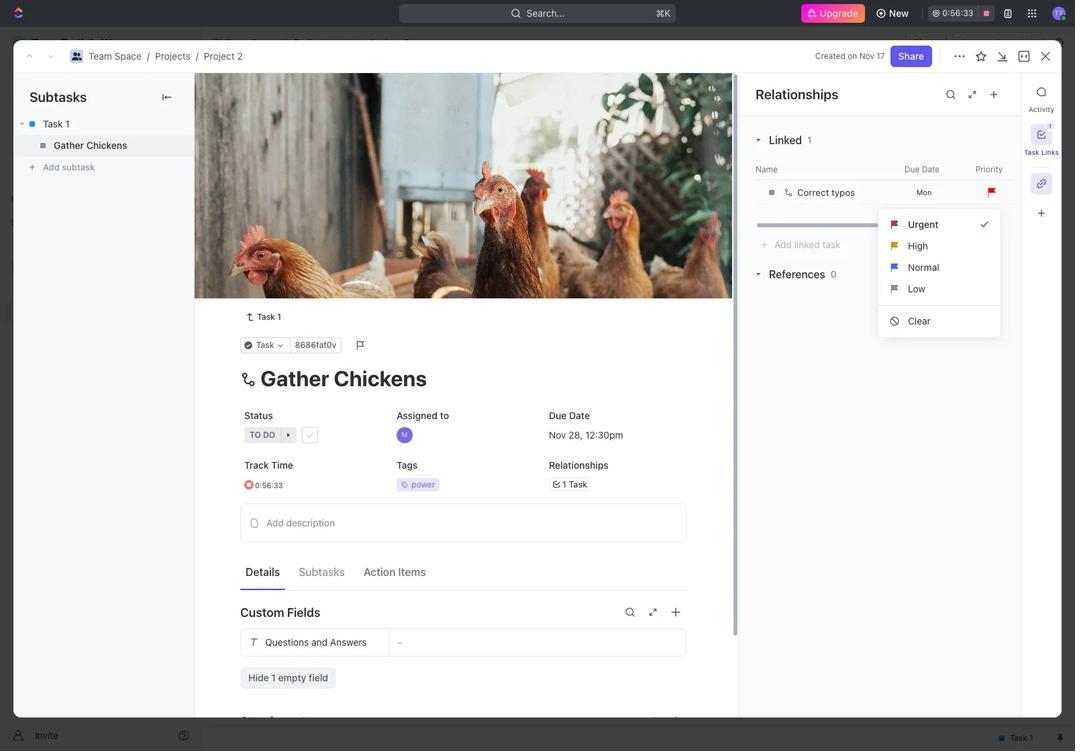Task type: describe. For each thing, give the bounding box(es) containing it.
0 horizontal spatial add task
[[271, 280, 310, 291]]

linked 1
[[769, 134, 812, 146]]

status
[[244, 410, 273, 422]]

high button
[[884, 236, 996, 257]]

add down "task 2"
[[271, 280, 288, 291]]

due
[[549, 410, 567, 422]]

track time
[[244, 460, 293, 471]]

space for team space
[[252, 37, 279, 48]]

0 horizontal spatial project 2
[[233, 80, 313, 102]]

team for team space / projects / project 2
[[89, 50, 112, 62]]

add description button
[[245, 513, 682, 534]]

subtasks button
[[294, 560, 350, 584]]

0 vertical spatial project 2
[[370, 37, 410, 48]]

1 inside linked 1
[[808, 134, 812, 146]]

custom fields element
[[240, 629, 687, 690]]

action
[[364, 566, 396, 578]]

board link
[[248, 121, 277, 139]]

relationships inside task sidebar content section
[[756, 86, 839, 102]]

0 vertical spatial projects
[[307, 37, 342, 48]]

normal
[[908, 262, 940, 273]]

share button right the 17
[[891, 46, 933, 67]]

2 vertical spatial add task button
[[265, 278, 316, 294]]

add inside button
[[267, 518, 284, 529]]

1 button for 1
[[301, 232, 319, 246]]

0 vertical spatial to
[[249, 318, 260, 328]]

1 task
[[563, 479, 588, 490]]

low
[[908, 283, 926, 295]]

team space / projects / project 2
[[89, 50, 243, 62]]

0
[[831, 269, 837, 280]]

0 vertical spatial project
[[370, 37, 402, 48]]

high
[[908, 240, 929, 252]]

1 vertical spatial to
[[440, 410, 449, 422]]

hide for hide
[[697, 157, 715, 167]]

1 horizontal spatial add task
[[361, 189, 396, 199]]

date
[[569, 410, 590, 422]]

task links
[[1025, 148, 1060, 156]]

created on nov 17
[[816, 51, 885, 61]]

home
[[32, 70, 58, 81]]

docs link
[[5, 111, 195, 132]]

urgent
[[908, 219, 939, 230]]

8686faf0v button
[[290, 338, 342, 354]]

normal button
[[884, 257, 996, 279]]

action items button
[[358, 560, 431, 584]]

share button down new on the right top of the page
[[906, 32, 948, 54]]

inbox link
[[5, 88, 195, 109]]

custom
[[240, 606, 284, 620]]

in progress
[[249, 189, 303, 199]]

links
[[1042, 148, 1060, 156]]

activity
[[1029, 105, 1055, 113]]

gather chickens link
[[13, 135, 194, 156]]

Search tasks... text field
[[908, 152, 1043, 173]]

2 vertical spatial project
[[233, 80, 293, 102]]

due date
[[549, 410, 590, 422]]

board
[[250, 124, 277, 135]]

do
[[263, 318, 275, 328]]

assigned to
[[397, 410, 449, 422]]

1 inside task sidebar navigation "tab list"
[[1049, 123, 1052, 130]]

hide button
[[691, 154, 720, 171]]

attachments button
[[240, 706, 687, 738]]

hide 1 empty field
[[248, 673, 328, 684]]

custom fields
[[240, 606, 321, 620]]

subtasks inside button
[[299, 566, 345, 578]]

favorites
[[11, 195, 46, 205]]

0 vertical spatial task 1 link
[[13, 113, 194, 135]]

references
[[769, 269, 826, 281]]

new button
[[871, 3, 917, 24]]

0 horizontal spatial relationships
[[549, 460, 609, 471]]

track
[[244, 460, 269, 471]]

typos
[[832, 187, 855, 198]]

table link
[[405, 121, 431, 139]]

1 horizontal spatial projects link
[[290, 35, 346, 51]]

1 horizontal spatial team space link
[[209, 35, 282, 51]]

items
[[398, 566, 426, 578]]

upgrade
[[820, 7, 859, 19]]

action items
[[364, 566, 426, 578]]

field
[[309, 673, 328, 684]]

0 horizontal spatial team space link
[[89, 50, 142, 62]]

1 button inside task sidebar navigation "tab list"
[[1031, 122, 1055, 146]]

and
[[312, 637, 328, 649]]

home link
[[5, 65, 195, 87]]

0 vertical spatial task 1
[[43, 118, 70, 130]]

space for team space / projects / project 2
[[115, 50, 142, 62]]

automations button
[[954, 33, 1023, 53]]

upgrade link
[[801, 4, 865, 23]]

user group image for tree inside the "sidebar" navigation
[[14, 263, 24, 271]]

hide for hide 1 empty field
[[248, 673, 269, 684]]

in
[[249, 189, 257, 199]]

dashboards link
[[5, 134, 195, 155]]

on
[[848, 51, 858, 61]]

favorites button
[[5, 192, 52, 208]]

⌘k
[[656, 7, 671, 19]]

list
[[302, 124, 318, 135]]

gather
[[54, 140, 84, 151]]

task sidebar navigation tab list
[[1025, 81, 1060, 224]]

task inside "tab list"
[[1025, 148, 1040, 156]]

team space
[[226, 37, 279, 48]]

1 horizontal spatial add task button
[[345, 187, 402, 203]]

clear button
[[884, 311, 996, 332]]

assignees button
[[543, 154, 605, 171]]

chickens
[[86, 140, 127, 151]]

0 horizontal spatial projects
[[155, 50, 191, 62]]

description
[[286, 518, 335, 529]]

1 vertical spatial task 1
[[271, 233, 298, 245]]

new
[[890, 7, 909, 19]]

0 vertical spatial share
[[914, 37, 940, 48]]



Task type: vqa. For each thing, say whether or not it's contained in the screenshot.
create, within the manage tags gives the user the permission to create, edit, and delete tags. if you have manage tags toggled on, but delete items off, you will not be able to delete tags.
no



Task type: locate. For each thing, give the bounding box(es) containing it.
relationships
[[756, 86, 839, 102], [549, 460, 609, 471]]

task sidebar content section
[[739, 73, 1076, 718]]

user group image inside tree
[[14, 263, 24, 271]]

0 vertical spatial add task button
[[971, 81, 1027, 103]]

assignees
[[560, 157, 599, 167]]

task 1 down "task 2"
[[257, 312, 281, 322]]

0 vertical spatial 1 button
[[1031, 122, 1055, 146]]

correct typos
[[798, 187, 855, 198]]

0 horizontal spatial team
[[89, 50, 112, 62]]

add task
[[979, 86, 1019, 97], [361, 189, 396, 199], [271, 280, 310, 291]]

1 vertical spatial user group image
[[72, 52, 82, 60]]

fields
[[287, 606, 321, 620]]

1 vertical spatial project 2
[[233, 80, 313, 102]]

0 vertical spatial space
[[252, 37, 279, 48]]

task 1 up dashboards
[[43, 118, 70, 130]]

0 horizontal spatial to
[[249, 318, 260, 328]]

17
[[877, 51, 885, 61]]

references 0
[[769, 269, 837, 281]]

0 horizontal spatial subtasks
[[30, 89, 87, 105]]

correct
[[798, 187, 829, 198]]

1 button down progress
[[301, 232, 319, 246]]

answers
[[330, 637, 367, 649]]

1 horizontal spatial subtasks
[[299, 566, 345, 578]]

add down the automations button on the top of page
[[979, 86, 996, 97]]

automations
[[960, 37, 1017, 48]]

task 1 link up chickens
[[13, 113, 194, 135]]

8686faf0v
[[295, 340, 336, 350]]

details
[[246, 566, 280, 578]]

to right assigned
[[440, 410, 449, 422]]

1 button right "task 2"
[[302, 256, 320, 269]]

linked
[[769, 134, 802, 146]]

0 vertical spatial subtasks
[[30, 89, 87, 105]]

add task button down "task 2"
[[265, 278, 316, 294]]

1 vertical spatial share
[[899, 50, 925, 62]]

0 horizontal spatial user group image
[[14, 263, 24, 271]]

calendar
[[343, 124, 382, 135]]

1 vertical spatial task 1 link
[[240, 310, 287, 326]]

progress
[[260, 189, 303, 199]]

0 vertical spatial user group image
[[213, 40, 222, 46]]

team
[[226, 37, 249, 48], [89, 50, 112, 62]]

2
[[404, 37, 410, 48], [237, 50, 243, 62], [297, 80, 309, 102], [319, 189, 324, 199], [293, 257, 299, 268]]

0 horizontal spatial space
[[115, 50, 142, 62]]

2 horizontal spatial add task
[[979, 86, 1019, 97]]

relationships up linked 1
[[756, 86, 839, 102]]

add down calendar link
[[361, 189, 376, 199]]

1 button for 2
[[302, 256, 320, 269]]

0 vertical spatial hide
[[697, 157, 715, 167]]

1 horizontal spatial user group image
[[72, 52, 82, 60]]

assigned
[[397, 410, 438, 422]]

list
[[879, 214, 1001, 332]]

add description
[[267, 518, 335, 529]]

/
[[285, 37, 287, 48], [348, 37, 351, 48], [147, 50, 150, 62], [196, 50, 199, 62]]

1 horizontal spatial task 1 link
[[240, 310, 287, 326]]

1 vertical spatial space
[[115, 50, 142, 62]]

inbox
[[32, 93, 56, 104]]

urgent button
[[884, 214, 996, 236]]

user group image up the home link
[[72, 52, 82, 60]]

share down new button
[[914, 37, 940, 48]]

tags
[[397, 460, 418, 471]]

Edit task name text field
[[240, 366, 687, 391]]

add task button down calendar link
[[345, 187, 402, 203]]

0 horizontal spatial projects link
[[155, 50, 191, 62]]

attachments
[[240, 715, 313, 729]]

hide
[[697, 157, 715, 167], [248, 673, 269, 684]]

1 horizontal spatial project 2 link
[[354, 35, 414, 51]]

project
[[370, 37, 402, 48], [204, 50, 235, 62], [233, 80, 293, 102]]

space
[[252, 37, 279, 48], [115, 50, 142, 62]]

user group image for team space 'link' to the right
[[213, 40, 222, 46]]

team space link
[[209, 35, 282, 51], [89, 50, 142, 62]]

add task down the automations button on the top of page
[[979, 86, 1019, 97]]

empty
[[278, 673, 306, 684]]

sidebar navigation
[[0, 27, 201, 752]]

name
[[756, 164, 778, 174]]

low button
[[884, 279, 996, 300]]

1 inside custom fields element
[[271, 673, 276, 684]]

1 vertical spatial 1 button
[[301, 232, 319, 246]]

task 1 link
[[13, 113, 194, 135], [240, 310, 287, 326]]

dashboards
[[32, 138, 84, 150]]

table
[[407, 124, 431, 135]]

subtasks down home
[[30, 89, 87, 105]]

1 horizontal spatial to
[[440, 410, 449, 422]]

0 vertical spatial team
[[226, 37, 249, 48]]

0 horizontal spatial task 1 link
[[13, 113, 194, 135]]

1 vertical spatial add task
[[361, 189, 396, 199]]

time
[[271, 460, 293, 471]]

hide inside custom fields element
[[248, 673, 269, 684]]

details button
[[240, 560, 285, 584]]

docs
[[32, 115, 54, 127]]

projects
[[307, 37, 342, 48], [155, 50, 191, 62]]

gantt link
[[453, 121, 481, 139]]

share button
[[906, 32, 948, 54], [891, 46, 933, 67]]

add task button down the automations button on the top of page
[[971, 81, 1027, 103]]

0 vertical spatial relationships
[[756, 86, 839, 102]]

add task down "task 2"
[[271, 280, 310, 291]]

add task down calendar
[[361, 189, 396, 199]]

1 button up task links
[[1031, 122, 1055, 146]]

to do
[[249, 318, 275, 328]]

2 vertical spatial 1 button
[[302, 256, 320, 269]]

to
[[249, 318, 260, 328], [440, 410, 449, 422]]

0 horizontal spatial hide
[[248, 673, 269, 684]]

created
[[816, 51, 846, 61]]

share right the 17
[[899, 50, 925, 62]]

0:56:33
[[943, 8, 974, 18]]

user group image left team space in the left top of the page
[[213, 40, 222, 46]]

2 vertical spatial task 1
[[257, 312, 281, 322]]

share
[[914, 37, 940, 48], [899, 50, 925, 62]]

1 vertical spatial project
[[204, 50, 235, 62]]

1 vertical spatial relationships
[[549, 460, 609, 471]]

2 vertical spatial user group image
[[14, 263, 24, 271]]

1 horizontal spatial space
[[252, 37, 279, 48]]

to left do
[[249, 318, 260, 328]]

nov
[[860, 51, 875, 61]]

1 horizontal spatial projects
[[307, 37, 342, 48]]

gather chickens
[[54, 140, 127, 151]]

calendar link
[[340, 121, 382, 139]]

hide left name
[[697, 157, 715, 167]]

1 vertical spatial projects
[[155, 50, 191, 62]]

add left description
[[267, 518, 284, 529]]

task 2
[[271, 257, 299, 268]]

spaces
[[11, 218, 39, 228]]

search...
[[527, 7, 565, 19]]

1
[[65, 118, 70, 130], [1049, 123, 1052, 130], [808, 134, 812, 146], [293, 233, 298, 245], [313, 234, 317, 244], [315, 257, 318, 267], [277, 312, 281, 322], [563, 479, 567, 490], [271, 673, 276, 684]]

subtasks up 'fields'
[[299, 566, 345, 578]]

invite
[[35, 730, 58, 742]]

1 horizontal spatial hide
[[697, 157, 715, 167]]

1 horizontal spatial relationships
[[756, 86, 839, 102]]

1 vertical spatial subtasks
[[299, 566, 345, 578]]

questions and answers
[[265, 637, 367, 649]]

list containing urgent
[[879, 214, 1001, 332]]

user group image
[[213, 40, 222, 46], [72, 52, 82, 60], [14, 263, 24, 271]]

1 vertical spatial hide
[[248, 673, 269, 684]]

add
[[979, 86, 996, 97], [361, 189, 376, 199], [271, 280, 288, 291], [267, 518, 284, 529]]

gantt
[[456, 124, 481, 135]]

1 horizontal spatial team
[[226, 37, 249, 48]]

user group image inside team space 'link'
[[213, 40, 222, 46]]

team for team space
[[226, 37, 249, 48]]

clear
[[908, 316, 931, 327]]

tree
[[5, 234, 195, 415]]

projects link
[[290, 35, 346, 51], [155, 50, 191, 62]]

correct typos link
[[781, 181, 888, 204]]

2 vertical spatial add task
[[271, 280, 310, 291]]

0 horizontal spatial project 2 link
[[204, 50, 243, 62]]

0:56:33 button
[[929, 5, 995, 21]]

hide left empty
[[248, 673, 269, 684]]

0 vertical spatial add task
[[979, 86, 1019, 97]]

task 1 up "task 2"
[[271, 233, 298, 245]]

2 horizontal spatial user group image
[[213, 40, 222, 46]]

questions
[[265, 637, 309, 649]]

1 horizontal spatial project 2
[[370, 37, 410, 48]]

project 2 link
[[354, 35, 414, 51], [204, 50, 243, 62]]

1 button
[[1031, 122, 1055, 146], [301, 232, 319, 246], [302, 256, 320, 269]]

custom fields button
[[240, 597, 687, 629]]

list link
[[299, 121, 318, 139]]

hide inside button
[[697, 157, 715, 167]]

0 horizontal spatial add task button
[[265, 278, 316, 294]]

task 1 link down "task 2"
[[240, 310, 287, 326]]

2 horizontal spatial add task button
[[971, 81, 1027, 103]]

user group image down spaces
[[14, 263, 24, 271]]

tree inside "sidebar" navigation
[[5, 234, 195, 415]]

1 vertical spatial team
[[89, 50, 112, 62]]

relationships up 1 task
[[549, 460, 609, 471]]

1 vertical spatial add task button
[[345, 187, 402, 203]]



